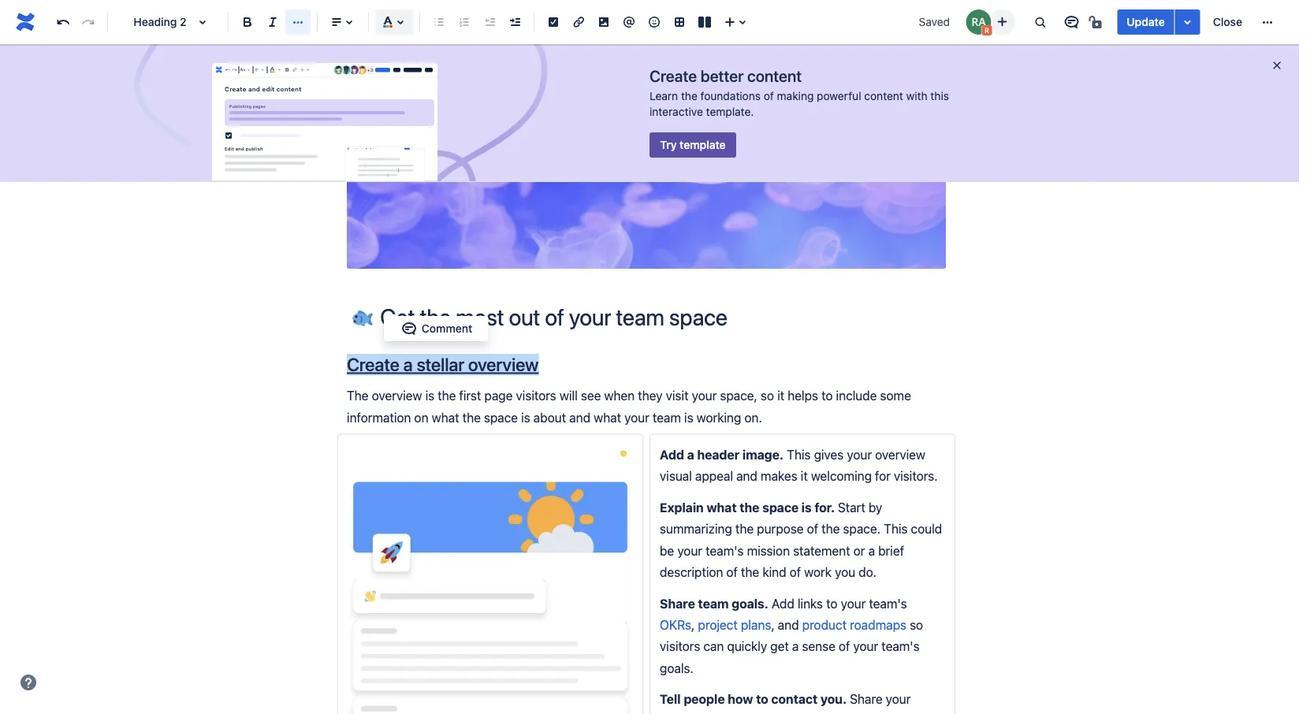 Task type: vqa. For each thing, say whether or not it's contained in the screenshot.
makes
yes



Task type: locate. For each thing, give the bounding box(es) containing it.
1 vertical spatial links
[[739, 713, 765, 714]]

team inside the overview is the first page visitors will see when they visit your space, so it helps to include some information on what the space is about and what your team is working on.
[[653, 410, 681, 425]]

create up learn on the top of the page
[[650, 66, 697, 85]]

your up "welcoming"
[[847, 447, 872, 462]]

0 horizontal spatial chevron down image
[[245, 64, 252, 76]]

0 vertical spatial overview
[[468, 354, 539, 375]]

1 vertical spatial so
[[910, 617, 923, 632]]

1 horizontal spatial my first space link
[[519, 128, 591, 147]]

overview up "page" on the left of the page
[[468, 354, 539, 375]]

visit
[[666, 388, 689, 403]]

the overview is the first page visitors will see when they visit your space, so it helps to include some information on what the space is about and what your team is working on.
[[347, 388, 914, 425]]

1 horizontal spatial goals.
[[732, 596, 768, 611]]

update left image
[[594, 220, 630, 233]]

1 vertical spatial visitors
[[660, 639, 700, 654]]

helps
[[788, 388, 818, 403]]

space down "page" on the left of the page
[[484, 410, 518, 425]]

a up visual
[[687, 447, 694, 462]]

create inside the main content area, start typing to enter text. 'text field'
[[347, 354, 399, 375]]

1 my first space from the left
[[369, 130, 441, 143]]

team's up roadmaps
[[869, 596, 907, 611]]

1 vertical spatial header
[[697, 447, 740, 462]]

0 vertical spatial add
[[660, 447, 684, 462]]

or
[[853, 543, 865, 558]]

0 vertical spatial team
[[737, 130, 763, 143]]

0 horizontal spatial goals.
[[660, 661, 694, 676]]

0 horizontal spatial team
[[653, 410, 681, 425]]

0 horizontal spatial checkbox image
[[222, 129, 235, 142]]

your inside the share your timezone and links to slack channels, emai
[[886, 692, 911, 707]]

comment
[[422, 322, 472, 335]]

2 horizontal spatial chevron down image
[[305, 64, 311, 76]]

2 my first space from the left
[[519, 130, 591, 143]]

what down appeal in the right of the page
[[707, 500, 737, 515]]

and
[[248, 85, 260, 92], [235, 146, 244, 151], [569, 410, 590, 425], [736, 469, 757, 484], [778, 617, 799, 632], [715, 713, 736, 714]]

0 horizontal spatial overview
[[372, 388, 422, 403]]

so up on.
[[761, 388, 774, 403]]

on.
[[744, 410, 762, 425]]

add down the kind
[[772, 596, 794, 611]]

1 vertical spatial checkbox image
[[222, 129, 235, 142]]

overview inside this gives your overview visual appeal and makes it welcoming for visitors.
[[875, 447, 925, 462]]

2 horizontal spatial create
[[650, 66, 697, 85]]

visitors.
[[894, 469, 938, 484]]

my first space link left "content" link
[[369, 128, 441, 147]]

overview
[[468, 354, 539, 375], [372, 388, 422, 403], [875, 447, 925, 462]]

1 vertical spatial team's
[[869, 596, 907, 611]]

2 , from the left
[[771, 617, 775, 632]]

your down they
[[624, 410, 649, 425]]

plus image
[[299, 64, 305, 76]]

do.
[[859, 565, 876, 580]]

2 vertical spatial team's
[[882, 639, 920, 654]]

0 vertical spatial create
[[650, 66, 697, 85]]

2 horizontal spatial overview
[[875, 447, 925, 462]]

content left with
[[864, 89, 903, 102]]

1 horizontal spatial create
[[347, 354, 399, 375]]

team's
[[706, 543, 744, 558], [869, 596, 907, 611], [882, 639, 920, 654]]

and down image.
[[736, 469, 757, 484]]

team's inside start by summarizing the purpose of the space. this could be your team's mission statement or a brief description of the kind of work you do.
[[706, 543, 744, 558]]

invite to edit image
[[993, 12, 1012, 31]]

chevron down image right link image
[[305, 64, 311, 76]]

0 vertical spatial it
[[777, 388, 784, 403]]

heading 2 button
[[114, 5, 222, 39]]

ruby anderson image
[[966, 9, 991, 35]]

heading 2
[[133, 15, 187, 28]]

0 horizontal spatial share
[[660, 596, 695, 611]]

table image
[[670, 13, 689, 32]]

2 chevron down image from the left
[[259, 64, 266, 76]]

chevron down image for text style icon
[[245, 64, 252, 76]]

create up the publishing
[[225, 85, 246, 92]]

update left adjust update settings 'image'
[[1127, 15, 1165, 28]]

and inside share team goals. add links to your team's okrs , project plans , and product roadmaps
[[778, 617, 799, 632]]

my down +3
[[369, 130, 384, 143]]

visitors up about
[[516, 388, 556, 403]]

0 horizontal spatial so
[[761, 388, 774, 403]]

1 horizontal spatial add
[[772, 596, 794, 611]]

for
[[875, 469, 891, 484]]

2 horizontal spatial first
[[538, 130, 558, 143]]

goals. up tell
[[660, 661, 694, 676]]

action item image
[[544, 13, 563, 32]]

roadmaps
[[850, 617, 906, 632]]

confluence image
[[13, 9, 38, 35], [13, 9, 38, 35]]

content
[[747, 66, 802, 85], [276, 85, 301, 92], [864, 89, 903, 102]]

the right on
[[462, 410, 481, 425]]

1 horizontal spatial first
[[459, 388, 481, 403]]

the up interactive
[[681, 89, 698, 102]]

+3
[[367, 67, 373, 73]]

0 horizontal spatial create
[[225, 85, 246, 92]]

0 vertical spatial goals.
[[732, 596, 768, 611]]

1 horizontal spatial what
[[594, 410, 621, 425]]

what
[[432, 410, 459, 425], [594, 410, 621, 425], [707, 500, 737, 515]]

space left content
[[410, 130, 441, 143]]

2 horizontal spatial team
[[737, 130, 763, 143]]

0 horizontal spatial header
[[632, 220, 666, 233]]

create a stellar overview
[[347, 354, 539, 375]]

on
[[414, 410, 428, 425]]

,
[[691, 617, 695, 632], [771, 617, 775, 632]]

1 vertical spatial it
[[801, 469, 808, 484]]

chevron down image left text color image
[[259, 64, 266, 76]]

0 horizontal spatial first
[[387, 130, 407, 143]]

redo ⌘⇧z image
[[79, 13, 98, 32]]

align left image
[[253, 64, 260, 76]]

overview up visitors.
[[875, 447, 925, 462]]

my first space left content
[[369, 130, 441, 143]]

1 horizontal spatial this
[[884, 521, 908, 536]]

out
[[679, 130, 696, 143]]

1 horizontal spatial header
[[697, 447, 740, 462]]

to
[[821, 388, 833, 403], [826, 596, 838, 611], [756, 692, 768, 707], [768, 713, 779, 714]]

2 vertical spatial create
[[347, 354, 399, 375]]

header left image
[[632, 220, 666, 233]]

a right or
[[868, 543, 875, 558]]

it right makes
[[801, 469, 808, 484]]

your up the description
[[677, 543, 702, 558]]

image
[[669, 220, 699, 233]]

2 vertical spatial overview
[[875, 447, 925, 462]]

and down how
[[715, 713, 736, 714]]

align left image
[[327, 13, 346, 32]]

share inside the share your timezone and links to slack channels, emai
[[850, 692, 883, 707]]

team down template.
[[737, 130, 763, 143]]

1 horizontal spatial checkbox image
[[284, 64, 290, 76]]

space
[[410, 130, 441, 143], [561, 130, 591, 143], [766, 130, 796, 143], [484, 410, 518, 425], [762, 500, 799, 515]]

first inside the overview is the first page visitors will see when they visit your space, so it helps to include some information on what the space is about and what your team is working on.
[[459, 388, 481, 403]]

1 chevron down image from the left
[[245, 64, 252, 76]]

some
[[880, 388, 911, 403]]

redo image
[[231, 64, 238, 76]]

0 horizontal spatial it
[[777, 388, 784, 403]]

to right how
[[756, 692, 768, 707]]

and down see
[[569, 410, 590, 425]]

to left the slack at the bottom of the page
[[768, 713, 779, 714]]

emoji image
[[645, 13, 664, 32]]

0 vertical spatial share
[[660, 596, 695, 611]]

for.
[[815, 500, 835, 515]]

comment icon image
[[1062, 13, 1081, 32]]

1 horizontal spatial share
[[850, 692, 883, 707]]

text color tooltip
[[367, 39, 421, 54]]

1 vertical spatial overview
[[372, 388, 422, 403]]

numbered list ⌘⇧7 image
[[455, 13, 474, 32]]

checkbox image up edit
[[222, 129, 235, 142]]

1 horizontal spatial chevron down image
[[259, 64, 266, 76]]

space down making
[[766, 130, 796, 143]]

links up product
[[798, 596, 823, 611]]

template.
[[706, 105, 754, 118]]

create
[[650, 66, 697, 85], [225, 85, 246, 92], [347, 354, 399, 375]]

1 horizontal spatial ,
[[771, 617, 775, 632]]

content up making
[[747, 66, 802, 85]]

0 vertical spatial update
[[1127, 15, 1165, 28]]

text color
[[372, 41, 416, 52]]

edit
[[225, 146, 234, 151]]

and inside the share your timezone and links to slack channels, emai
[[715, 713, 736, 714]]

comment button
[[390, 319, 482, 338]]

0 horizontal spatial what
[[432, 410, 459, 425]]

and inside this gives your overview visual appeal and makes it welcoming for visitors.
[[736, 469, 757, 484]]

checkbox image left link image
[[284, 64, 290, 76]]

0 horizontal spatial visitors
[[516, 388, 556, 403]]

the
[[681, 89, 698, 102], [631, 130, 648, 143], [438, 388, 456, 403], [462, 410, 481, 425], [740, 500, 759, 515], [735, 521, 754, 536], [822, 521, 840, 536], [741, 565, 759, 580]]

1 vertical spatial goals.
[[660, 661, 694, 676]]

1 vertical spatial share
[[850, 692, 883, 707]]

share up channels,
[[850, 692, 883, 707]]

when
[[604, 388, 635, 403]]

my first space
[[369, 130, 441, 143], [519, 130, 591, 143]]

1 vertical spatial create
[[225, 85, 246, 92]]

my first space left get
[[519, 130, 591, 143]]

it left helps
[[777, 388, 784, 403]]

goals. inside "so visitors can quickly get a sense of your team's goals."
[[660, 661, 694, 676]]

create inside create better content learn the foundations of making powerful content with this interactive template.
[[650, 66, 697, 85]]

your inside "so visitors can quickly get a sense of your team's goals."
[[853, 639, 878, 654]]

create better content learn the foundations of making powerful content with this interactive template.
[[650, 66, 949, 118]]

add up visual
[[660, 447, 684, 462]]

work
[[804, 565, 832, 580]]

space left get
[[561, 130, 591, 143]]

1 horizontal spatial links
[[798, 596, 823, 611]]

1 horizontal spatial visitors
[[660, 639, 700, 654]]

to right helps
[[821, 388, 833, 403]]

0 vertical spatial links
[[798, 596, 823, 611]]

links
[[798, 596, 823, 611], [739, 713, 765, 714]]

link image
[[291, 64, 298, 76]]

outdent ⇧tab image
[[480, 13, 499, 32]]

is down visit
[[684, 410, 693, 425]]

team's down summarizing
[[706, 543, 744, 558]]

0 horizontal spatial my first space link
[[369, 128, 441, 147]]

1 horizontal spatial overview
[[468, 354, 539, 375]]

update header image button
[[589, 194, 704, 233]]

what right on
[[432, 410, 459, 425]]

0 vertical spatial this
[[787, 447, 811, 462]]

text
[[372, 41, 391, 52]]

summarizing
[[660, 521, 732, 536]]

1 horizontal spatial it
[[801, 469, 808, 484]]

you.
[[821, 692, 847, 707]]

this inside start by summarizing the purpose of the space. this could be your team's mission statement or a brief description of the kind of work you do.
[[884, 521, 908, 536]]

get the most out of your team space
[[610, 130, 796, 143]]

update header image
[[594, 220, 699, 233]]

overview up information
[[372, 388, 422, 403]]

1 vertical spatial this
[[884, 521, 908, 536]]

content down link image
[[276, 85, 301, 92]]

3 chevron down image from the left
[[305, 64, 311, 76]]

update inside update button
[[1127, 15, 1165, 28]]

header
[[632, 220, 666, 233], [697, 447, 740, 462]]

update
[[1127, 15, 1165, 28], [594, 220, 630, 233]]

and up get
[[778, 617, 799, 632]]

2 my first space link from the left
[[519, 128, 591, 147]]

to inside the share your timezone and links to slack channels, emai
[[768, 713, 779, 714]]

visitors
[[516, 388, 556, 403], [660, 639, 700, 654]]

stellar
[[417, 354, 464, 375]]

your inside share team goals. add links to your team's okrs , project plans , and product roadmaps
[[841, 596, 866, 611]]

and right edit
[[235, 146, 244, 151]]

1 vertical spatial update
[[594, 220, 630, 233]]

update for update
[[1127, 15, 1165, 28]]

your up product roadmaps link
[[841, 596, 866, 611]]

to inside share team goals. add links to your team's okrs , project plans , and product roadmaps
[[826, 596, 838, 611]]

they
[[638, 388, 663, 403]]

chevron down image
[[245, 64, 252, 76], [259, 64, 266, 76], [305, 64, 311, 76]]

create for create a stellar overview
[[347, 354, 399, 375]]

a right get
[[792, 639, 799, 654]]

team down visit
[[653, 410, 681, 425]]

your right "you."
[[886, 692, 911, 707]]

this up brief
[[884, 521, 908, 536]]

header up appeal in the right of the page
[[697, 447, 740, 462]]

space up purpose
[[762, 500, 799, 515]]

0 vertical spatial so
[[761, 388, 774, 403]]

links for and
[[739, 713, 765, 714]]

my first space for 1st my first space link from left
[[369, 130, 441, 143]]

share
[[660, 596, 695, 611], [850, 692, 883, 707]]

it inside the overview is the first page visitors will see when they visit your space, so it helps to include some information on what the space is about and what your team is working on.
[[777, 388, 784, 403]]

of
[[764, 89, 774, 102], [699, 130, 709, 143], [807, 521, 818, 536], [726, 565, 738, 580], [790, 565, 801, 580], [839, 639, 850, 654]]

my first space link
[[369, 128, 441, 147], [519, 128, 591, 147]]

0 horizontal spatial ,
[[691, 617, 695, 632]]

the down for.
[[822, 521, 840, 536]]

, left project
[[691, 617, 695, 632]]

share inside share team goals. add links to your team's okrs , project plans , and product roadmaps
[[660, 596, 695, 611]]

goals.
[[732, 596, 768, 611], [660, 661, 694, 676]]

1 horizontal spatial update
[[1127, 15, 1165, 28]]

checkbox image
[[284, 64, 290, 76], [222, 129, 235, 142]]

share up okrs
[[660, 596, 695, 611]]

the
[[347, 388, 369, 403]]

team up project
[[698, 596, 729, 611]]

1 horizontal spatial my
[[519, 130, 535, 143]]

links inside the share your timezone and links to slack channels, emai
[[739, 713, 765, 714]]

undo image
[[224, 64, 231, 76]]

0 vertical spatial team's
[[706, 543, 744, 558]]

goals. up plans
[[732, 596, 768, 611]]

links inside share team goals. add links to your team's okrs , project plans , and product roadmaps
[[798, 596, 823, 611]]

your down product roadmaps link
[[853, 639, 878, 654]]

more image
[[1258, 13, 1277, 32]]

1 my first space link from the left
[[369, 128, 441, 147]]

welcoming
[[811, 469, 872, 484]]

1 horizontal spatial so
[[910, 617, 923, 632]]

2 vertical spatial team
[[698, 596, 729, 611]]

team
[[737, 130, 763, 143], [653, 410, 681, 425], [698, 596, 729, 611]]

my first space for 1st my first space link from the right
[[519, 130, 591, 143]]

it
[[777, 388, 784, 403], [801, 469, 808, 484]]

0 horizontal spatial links
[[739, 713, 765, 714]]

1 vertical spatial team
[[653, 410, 681, 425]]

italic ⌘i image
[[263, 13, 282, 32]]

explain what the space is for.
[[660, 500, 838, 515]]

so inside "so visitors can quickly get a sense of your team's goals."
[[910, 617, 923, 632]]

0 horizontal spatial my
[[369, 130, 384, 143]]

so right roadmaps
[[910, 617, 923, 632]]

links down tell people how to contact you.
[[739, 713, 765, 714]]

update inside update header image dropdown button
[[594, 220, 630, 233]]

try template
[[660, 138, 726, 151]]

update for update header image
[[594, 220, 630, 233]]

1 vertical spatial add
[[772, 596, 794, 611]]

bullet list ⌘⇧8 image
[[430, 13, 449, 32]]

visitors inside "so visitors can quickly get a sense of your team's goals."
[[660, 639, 700, 654]]

more formatting image
[[289, 13, 307, 32]]

1 horizontal spatial team
[[698, 596, 729, 611]]

to up product
[[826, 596, 838, 611]]

, up get
[[771, 617, 775, 632]]

0 vertical spatial visitors
[[516, 388, 556, 403]]

what down when
[[594, 410, 621, 425]]

help image
[[19, 673, 38, 692]]

tell
[[660, 692, 681, 707]]

0 horizontal spatial my first space
[[369, 130, 441, 143]]

create up the
[[347, 354, 399, 375]]

people
[[684, 692, 725, 707]]

Give this page a title text field
[[380, 304, 946, 330]]

my first space link left get
[[519, 128, 591, 147]]

quickly
[[727, 639, 767, 654]]

my right content
[[519, 130, 535, 143]]

chevron down image left align left icon
[[245, 64, 252, 76]]

visual
[[660, 469, 692, 484]]

visitors down okrs
[[660, 639, 700, 654]]

space inside the overview is the first page visitors will see when they visit your space, so it helps to include some information on what the space is about and what your team is working on.
[[484, 410, 518, 425]]

your down template.
[[712, 130, 734, 143]]

space.
[[843, 521, 880, 536]]

the right get
[[631, 130, 648, 143]]

1 horizontal spatial my first space
[[519, 130, 591, 143]]

the up purpose
[[740, 500, 759, 515]]

0 horizontal spatial this
[[787, 447, 811, 462]]

this up makes
[[787, 447, 811, 462]]

0 horizontal spatial update
[[594, 220, 630, 233]]

a
[[403, 354, 413, 375], [687, 447, 694, 462], [868, 543, 875, 558], [792, 639, 799, 654]]

0 vertical spatial header
[[632, 220, 666, 233]]

team's down roadmaps
[[882, 639, 920, 654]]



Task type: describe. For each thing, give the bounding box(es) containing it.
you
[[835, 565, 855, 580]]

share team goals. add links to your team's okrs , project plans , and product roadmaps
[[660, 596, 910, 632]]

mention image
[[620, 13, 639, 32]]

add inside share team goals. add links to your team's okrs , project plans , and product roadmaps
[[772, 596, 794, 611]]

okrs link
[[660, 617, 691, 632]]

kind
[[763, 565, 786, 580]]

space,
[[720, 388, 757, 403]]

create for create and edit content
[[225, 85, 246, 92]]

undo ⌘z image
[[54, 13, 73, 32]]

dismiss image
[[1271, 59, 1283, 72]]

gives
[[814, 447, 844, 462]]

how
[[728, 692, 753, 707]]

working
[[697, 410, 741, 425]]

so inside the overview is the first page visitors will see when they visit your space, so it helps to include some information on what the space is about and what your team is working on.
[[761, 388, 774, 403]]

header inside update header image dropdown button
[[632, 220, 666, 233]]

plans
[[741, 617, 771, 632]]

slack
[[783, 713, 813, 714]]

no restrictions image
[[1087, 13, 1106, 32]]

layouts image
[[695, 13, 714, 32]]

brief
[[878, 543, 904, 558]]

and left edit
[[248, 85, 260, 92]]

heading
[[133, 15, 177, 28]]

a inside start by summarizing the purpose of the space. this could be your team's mission statement or a brief description of the kind of work you do.
[[868, 543, 875, 558]]

team inside share team goals. add links to your team's okrs , project plans , and product roadmaps
[[698, 596, 729, 611]]

chevron down image
[[276, 64, 283, 76]]

include
[[836, 388, 877, 403]]

project
[[698, 617, 738, 632]]

could
[[911, 521, 942, 536]]

your inside this gives your overview visual appeal and makes it welcoming for visitors.
[[847, 447, 872, 462]]

of inside create better content learn the foundations of making powerful content with this interactive template.
[[764, 89, 774, 102]]

mission
[[747, 543, 790, 558]]

color
[[393, 41, 416, 52]]

edit and publish
[[225, 146, 263, 151]]

update button
[[1117, 9, 1174, 35]]

your inside start by summarizing the purpose of the space. this could be your team's mission statement or a brief description of the kind of work you do.
[[677, 543, 702, 558]]

this gives your overview visual appeal and makes it welcoming for visitors.
[[660, 447, 938, 484]]

1 , from the left
[[691, 617, 695, 632]]

is left for.
[[802, 500, 812, 515]]

foundations
[[701, 89, 761, 102]]

appeal
[[695, 469, 733, 484]]

information
[[347, 410, 411, 425]]

text color image
[[267, 64, 277, 76]]

your inside get the most out of your team space link
[[712, 130, 734, 143]]

is up on
[[425, 388, 434, 403]]

share for your
[[850, 692, 883, 707]]

create and edit content
[[225, 85, 301, 92]]

is left about
[[521, 410, 530, 425]]

share your timezone and links to slack channels, emai
[[660, 692, 946, 714]]

text style image
[[239, 64, 246, 76]]

publish
[[246, 146, 263, 151]]

better
[[701, 66, 744, 85]]

publishing
[[229, 104, 252, 109]]

start
[[838, 500, 865, 515]]

:fish: image
[[352, 306, 373, 326]]

2 my from the left
[[519, 130, 535, 143]]

close
[[1213, 15, 1242, 28]]

2 horizontal spatial content
[[864, 89, 903, 102]]

most
[[651, 130, 676, 143]]

2
[[180, 15, 187, 28]]

makes
[[761, 469, 797, 484]]

statement
[[793, 543, 850, 558]]

project plans link
[[698, 617, 771, 632]]

making
[[777, 89, 814, 102]]

the left the kind
[[741, 565, 759, 580]]

2 horizontal spatial what
[[707, 500, 737, 515]]

try
[[660, 138, 677, 151]]

the down "explain what the space is for."
[[735, 521, 754, 536]]

team's inside "so visitors can quickly get a sense of your team's goals."
[[882, 639, 920, 654]]

indent tab image
[[505, 13, 524, 32]]

start by summarizing the purpose of the space. this could be your team's mission statement or a brief description of the kind of work you do.
[[660, 500, 945, 580]]

powerful
[[817, 89, 861, 102]]

saved
[[919, 15, 950, 28]]

1 my from the left
[[369, 130, 384, 143]]

close button
[[1204, 9, 1252, 35]]

chevron down image for align left icon
[[259, 64, 266, 76]]

1 horizontal spatial content
[[747, 66, 802, 85]]

so visitors can quickly get a sense of your team's goals.
[[660, 617, 926, 676]]

overview inside the overview is the first page visitors will see when they visit your space, so it helps to include some information on what the space is about and what your team is working on.
[[372, 388, 422, 403]]

create for create better content learn the foundations of making powerful content with this interactive template.
[[650, 66, 697, 85]]

visitors inside the overview is the first page visitors will see when they visit your space, so it helps to include some information on what the space is about and what your team is working on.
[[516, 388, 556, 403]]

try template button
[[650, 132, 736, 158]]

first for 1st my first space link from left
[[387, 130, 407, 143]]

description
[[660, 565, 723, 580]]

template
[[680, 138, 726, 151]]

confluence icon image
[[214, 65, 223, 74]]

purpose
[[757, 521, 804, 536]]

be
[[660, 543, 674, 558]]

bold ⌘b image
[[238, 13, 257, 32]]

links for add
[[798, 596, 823, 611]]

learn
[[650, 89, 678, 102]]

get the most out of your team space link
[[610, 128, 796, 147]]

get
[[610, 130, 628, 143]]

it inside this gives your overview visual appeal and makes it welcoming for visitors.
[[801, 469, 808, 484]]

tell people how to contact you.
[[660, 692, 847, 707]]

a left the stellar
[[403, 354, 413, 375]]

a inside "so visitors can quickly get a sense of your team's goals."
[[792, 639, 799, 654]]

goals. inside share team goals. add links to your team's okrs , project plans , and product roadmaps
[[732, 596, 768, 611]]

0 vertical spatial checkbox image
[[284, 64, 290, 76]]

this inside this gives your overview visual appeal and makes it welcoming for visitors.
[[787, 447, 811, 462]]

the inside create better content learn the foundations of making powerful content with this interactive template.
[[681, 89, 698, 102]]

with
[[906, 89, 928, 102]]

link image
[[569, 13, 588, 32]]

will
[[560, 388, 578, 403]]

publishing pages
[[229, 104, 265, 109]]

can
[[703, 639, 724, 654]]

contact
[[771, 692, 818, 707]]

adjust update settings image
[[1178, 13, 1197, 32]]

this
[[931, 89, 949, 102]]

okrs
[[660, 617, 691, 632]]

add a header image.
[[660, 447, 784, 462]]

of inside "so visitors can quickly get a sense of your team's goals."
[[839, 639, 850, 654]]

page
[[484, 388, 513, 403]]

Main content area, start typing to enter text. text field
[[337, 354, 955, 714]]

product roadmaps link
[[802, 617, 906, 632]]

by
[[869, 500, 882, 515]]

team's inside share team goals. add links to your team's okrs , project plans , and product roadmaps
[[869, 596, 907, 611]]

content link
[[460, 128, 500, 147]]

overview for this gives your overview visual appeal and makes it welcoming for visitors.
[[875, 447, 925, 462]]

0 horizontal spatial content
[[276, 85, 301, 92]]

find and replace image
[[1031, 13, 1049, 32]]

the down create a stellar overview
[[438, 388, 456, 403]]

:fish: image
[[352, 306, 373, 326]]

chevron down image for plus "icon"
[[305, 64, 311, 76]]

first for 1st my first space link from the right
[[538, 130, 558, 143]]

your up working
[[692, 388, 717, 403]]

and inside the overview is the first page visitors will see when they visit your space, so it helps to include some information on what the space is about and what your team is working on.
[[569, 410, 590, 425]]

explain
[[660, 500, 704, 515]]

channels,
[[816, 713, 870, 714]]

header inside the main content area, start typing to enter text. 'text field'
[[697, 447, 740, 462]]

to inside the overview is the first page visitors will see when they visit your space, so it helps to include some information on what the space is about and what your team is working on.
[[821, 388, 833, 403]]

add image, video, or file image
[[594, 13, 613, 32]]

0 horizontal spatial add
[[660, 447, 684, 462]]

share for team
[[660, 596, 695, 611]]

comment image
[[400, 319, 418, 338]]

image.
[[743, 447, 784, 462]]

overview for create a stellar overview
[[468, 354, 539, 375]]

product
[[802, 617, 847, 632]]



